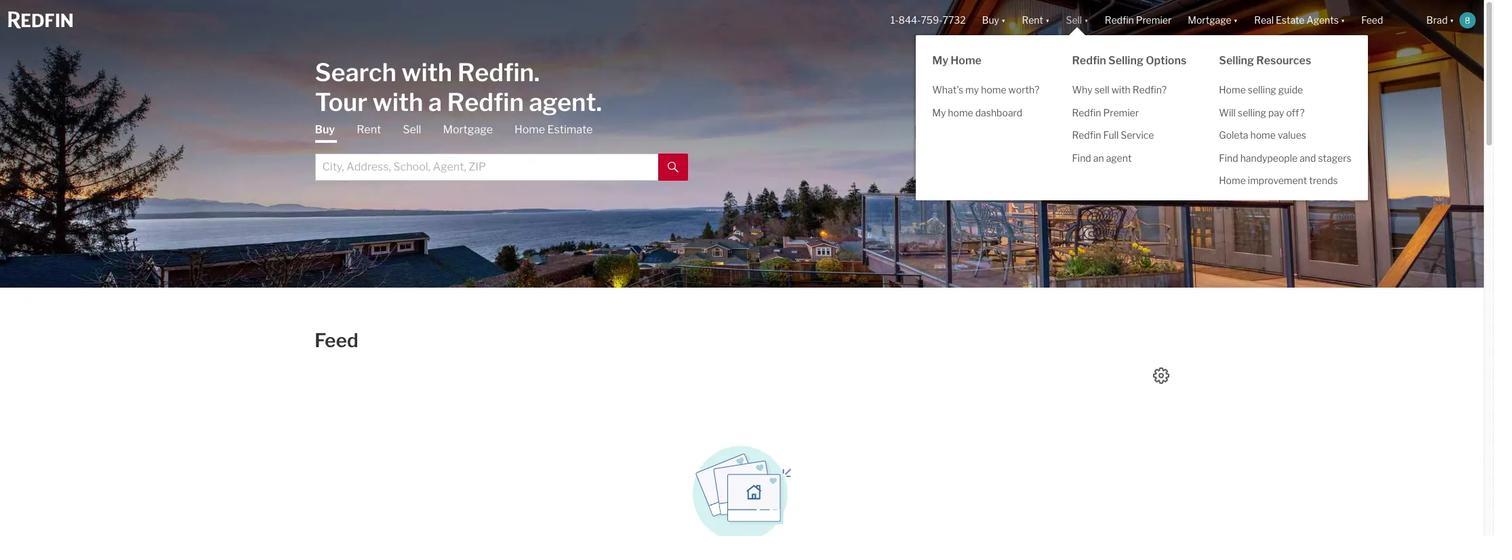 Task type: locate. For each thing, give the bounding box(es) containing it.
mortgage for mortgage
[[443, 123, 493, 136]]

premier down why sell with redfin?
[[1103, 107, 1139, 118]]

2 horizontal spatial home
[[1251, 130, 1276, 141]]

why
[[1072, 84, 1093, 96]]

find an agent link
[[1056, 147, 1203, 170]]

sell inside dropdown button
[[1066, 14, 1082, 26]]

dashboard
[[975, 107, 1022, 118]]

mortgage
[[1188, 14, 1232, 26], [443, 123, 493, 136]]

rent right buy ▾
[[1022, 14, 1043, 26]]

sell ▾
[[1066, 14, 1089, 26]]

1 vertical spatial premier
[[1103, 107, 1139, 118]]

will selling pay off? link
[[1203, 101, 1368, 124]]

home improvement trends link
[[1203, 170, 1368, 192]]

redfin for redfin full service link
[[1072, 130, 1101, 141]]

redfin up redfin selling options
[[1105, 14, 1134, 26]]

1 vertical spatial rent
[[357, 123, 381, 136]]

submit search image
[[667, 162, 678, 173]]

redfin full service
[[1072, 130, 1154, 141]]

redfin?
[[1133, 84, 1167, 96]]

my inside my home dashboard link
[[932, 107, 946, 118]]

real
[[1254, 14, 1274, 26]]

redfin up mortgage link
[[447, 87, 524, 117]]

redfin premier inside "link"
[[1072, 107, 1139, 118]]

what's
[[932, 84, 963, 96]]

home up will
[[1219, 84, 1246, 96]]

2 my from the top
[[932, 107, 946, 118]]

home estimate link
[[515, 122, 593, 137]]

0 horizontal spatial home
[[948, 107, 973, 118]]

mortgage for mortgage ▾
[[1188, 14, 1232, 26]]

0 horizontal spatial find
[[1072, 152, 1091, 164]]

redfin for the "redfin premier" button
[[1105, 14, 1134, 26]]

rent
[[1022, 14, 1043, 26], [357, 123, 381, 136]]

rent ▾ button
[[1022, 0, 1050, 41]]

premier inside "link"
[[1103, 107, 1139, 118]]

will
[[1219, 107, 1236, 118]]

▾
[[1001, 14, 1006, 26], [1045, 14, 1050, 26], [1084, 14, 1089, 26], [1234, 14, 1238, 26], [1341, 14, 1345, 26], [1450, 14, 1454, 26]]

1 selling from the left
[[1109, 54, 1144, 67]]

search
[[315, 57, 397, 87]]

my
[[932, 54, 948, 67], [932, 107, 946, 118]]

▾ left real
[[1234, 14, 1238, 26]]

selling left pay
[[1238, 107, 1266, 118]]

redfin premier up redfin selling options
[[1105, 14, 1172, 26]]

2 vertical spatial home
[[1251, 130, 1276, 141]]

buy link
[[315, 122, 335, 143]]

0 vertical spatial my
[[932, 54, 948, 67]]

6 ▾ from the left
[[1450, 14, 1454, 26]]

redfin left full
[[1072, 130, 1101, 141]]

selling up home selling guide
[[1219, 54, 1254, 67]]

home down will selling pay off?
[[1251, 130, 1276, 141]]

selling
[[1109, 54, 1144, 67], [1219, 54, 1254, 67]]

home inside 'link'
[[1219, 175, 1246, 186]]

agent
[[1106, 152, 1132, 164]]

1 horizontal spatial find
[[1219, 152, 1238, 164]]

rent down "tour"
[[357, 123, 381, 136]]

0 vertical spatial home
[[981, 84, 1007, 96]]

rent ▾ button
[[1014, 0, 1058, 41]]

3 ▾ from the left
[[1084, 14, 1089, 26]]

▾ right brad
[[1450, 14, 1454, 26]]

▾ left rent ▾
[[1001, 14, 1006, 26]]

brad
[[1427, 14, 1448, 26]]

1 vertical spatial feed
[[315, 329, 358, 353]]

0 vertical spatial sell
[[1066, 14, 1082, 26]]

find down "goleta"
[[1219, 152, 1238, 164]]

sell
[[1095, 84, 1110, 96]]

estimate
[[548, 123, 593, 136]]

premier up "options"
[[1136, 14, 1172, 26]]

goleta
[[1219, 130, 1249, 141]]

1 horizontal spatial buy
[[982, 14, 999, 26]]

1 vertical spatial mortgage
[[443, 123, 493, 136]]

0 horizontal spatial buy
[[315, 123, 335, 136]]

mortgage ▾ button
[[1188, 0, 1238, 41]]

redfin inside button
[[1105, 14, 1134, 26]]

dialog
[[916, 27, 1368, 200]]

0 vertical spatial redfin premier
[[1105, 14, 1172, 26]]

buy
[[982, 14, 999, 26], [315, 123, 335, 136]]

home for my home dashboard
[[948, 107, 973, 118]]

find
[[1072, 152, 1091, 164], [1219, 152, 1238, 164]]

agents
[[1307, 14, 1339, 26]]

rent for rent
[[357, 123, 381, 136]]

1 vertical spatial my
[[932, 107, 946, 118]]

home left estimate
[[515, 123, 545, 136]]

1 horizontal spatial home
[[981, 84, 1007, 96]]

options
[[1146, 54, 1187, 67]]

home selling guide
[[1219, 84, 1303, 96]]

redfin premier inside button
[[1105, 14, 1172, 26]]

buy down "tour"
[[315, 123, 335, 136]]

premier inside button
[[1136, 14, 1172, 26]]

redfin inside "link"
[[1072, 107, 1101, 118]]

find handypeople and stagers
[[1219, 152, 1352, 164]]

1 find from the left
[[1072, 152, 1091, 164]]

0 horizontal spatial rent
[[357, 123, 381, 136]]

home
[[981, 84, 1007, 96], [948, 107, 973, 118], [1251, 130, 1276, 141]]

redfin premier link
[[1056, 101, 1203, 124]]

will selling pay off?
[[1219, 107, 1305, 118]]

1 vertical spatial sell
[[403, 123, 421, 136]]

resources
[[1257, 54, 1311, 67]]

buy ▾
[[982, 14, 1006, 26]]

my for my home dashboard
[[932, 107, 946, 118]]

1 horizontal spatial selling
[[1219, 54, 1254, 67]]

1-844-759-7732
[[891, 14, 966, 26]]

2 ▾ from the left
[[1045, 14, 1050, 26]]

premier for the "redfin premier" button
[[1136, 14, 1172, 26]]

844-
[[899, 14, 921, 26]]

rent for rent ▾
[[1022, 14, 1043, 26]]

selling for home
[[1248, 84, 1276, 96]]

1 ▾ from the left
[[1001, 14, 1006, 26]]

mortgage inside dropdown button
[[1188, 14, 1232, 26]]

0 horizontal spatial feed
[[315, 329, 358, 353]]

premier for the "redfin premier" "link"
[[1103, 107, 1139, 118]]

0 horizontal spatial mortgage
[[443, 123, 493, 136]]

redfin premier for the "redfin premier" button
[[1105, 14, 1172, 26]]

my up what's
[[932, 54, 948, 67]]

selling resources
[[1219, 54, 1311, 67]]

1 vertical spatial redfin premier
[[1072, 107, 1139, 118]]

▾ for brad ▾
[[1450, 14, 1454, 26]]

redfin down why
[[1072, 107, 1101, 118]]

1 horizontal spatial mortgage
[[1188, 14, 1232, 26]]

user photo image
[[1460, 12, 1476, 28]]

1 horizontal spatial rent
[[1022, 14, 1043, 26]]

real estate agents ▾ button
[[1246, 0, 1353, 41]]

0 vertical spatial rent
[[1022, 14, 1043, 26]]

agent.
[[529, 87, 602, 117]]

with inside dialog
[[1112, 84, 1131, 96]]

feed
[[1362, 14, 1383, 26], [315, 329, 358, 353]]

home right my on the right
[[981, 84, 1007, 96]]

premier
[[1136, 14, 1172, 26], [1103, 107, 1139, 118]]

redfin premier
[[1105, 14, 1172, 26], [1072, 107, 1139, 118]]

rent inside tab list
[[357, 123, 381, 136]]

my home
[[932, 54, 982, 67]]

2 selling from the left
[[1219, 54, 1254, 67]]

my down what's
[[932, 107, 946, 118]]

1 horizontal spatial feed
[[1362, 14, 1383, 26]]

0 vertical spatial feed
[[1362, 14, 1383, 26]]

selling up the why sell with redfin? link
[[1109, 54, 1144, 67]]

home down 'handypeople'
[[1219, 175, 1246, 186]]

sell right "rent" link
[[403, 123, 421, 136]]

▾ right rent ▾
[[1084, 14, 1089, 26]]

1 horizontal spatial sell
[[1066, 14, 1082, 26]]

0 horizontal spatial selling
[[1109, 54, 1144, 67]]

home for home selling guide
[[1219, 84, 1246, 96]]

1 vertical spatial selling
[[1238, 107, 1266, 118]]

buy right 7732
[[982, 14, 999, 26]]

0 vertical spatial buy
[[982, 14, 999, 26]]

sell for sell
[[403, 123, 421, 136]]

home estimate
[[515, 123, 593, 136]]

buy for buy ▾
[[982, 14, 999, 26]]

with
[[402, 57, 452, 87], [1112, 84, 1131, 96], [373, 87, 423, 117]]

buy inside tab list
[[315, 123, 335, 136]]

and
[[1300, 152, 1316, 164]]

find handypeople and stagers link
[[1203, 147, 1368, 170]]

mortgage ▾
[[1188, 14, 1238, 26]]

redfin up why
[[1072, 54, 1106, 67]]

selling
[[1248, 84, 1276, 96], [1238, 107, 1266, 118]]

mortgage up 'city, address, school, agent, zip' search field
[[443, 123, 493, 136]]

1 my from the top
[[932, 54, 948, 67]]

0 vertical spatial selling
[[1248, 84, 1276, 96]]

mortgage left real
[[1188, 14, 1232, 26]]

4 ▾ from the left
[[1234, 14, 1238, 26]]

home down my on the right
[[948, 107, 973, 118]]

▾ right 'agents'
[[1341, 14, 1345, 26]]

redfin
[[1105, 14, 1134, 26], [1072, 54, 1106, 67], [447, 87, 524, 117], [1072, 107, 1101, 118], [1072, 130, 1101, 141]]

sell link
[[403, 122, 421, 137]]

tab list
[[315, 122, 688, 181]]

buy ▾ button
[[982, 0, 1006, 41]]

redfin premier down the sell
[[1072, 107, 1139, 118]]

1 vertical spatial home
[[948, 107, 973, 118]]

selling up will selling pay off?
[[1248, 84, 1276, 96]]

rent link
[[357, 122, 381, 137]]

0 vertical spatial mortgage
[[1188, 14, 1232, 26]]

redfin premier button
[[1097, 0, 1180, 41]]

an
[[1093, 152, 1104, 164]]

sell
[[1066, 14, 1082, 26], [403, 123, 421, 136]]

stagers
[[1318, 152, 1352, 164]]

buy inside dropdown button
[[982, 14, 999, 26]]

full
[[1103, 130, 1119, 141]]

0 horizontal spatial sell
[[403, 123, 421, 136]]

trends
[[1309, 175, 1338, 186]]

2 find from the left
[[1219, 152, 1238, 164]]

estate
[[1276, 14, 1305, 26]]

1 vertical spatial buy
[[315, 123, 335, 136]]

sell right rent ▾
[[1066, 14, 1082, 26]]

find left an
[[1072, 152, 1091, 164]]

home for home estimate
[[515, 123, 545, 136]]

0 vertical spatial premier
[[1136, 14, 1172, 26]]

7732
[[943, 14, 966, 26]]

▾ left sell ▾
[[1045, 14, 1050, 26]]

rent inside dropdown button
[[1022, 14, 1043, 26]]

goleta home values
[[1219, 130, 1306, 141]]

buy for buy
[[315, 123, 335, 136]]



Task type: vqa. For each thing, say whether or not it's contained in the screenshot.
"Redfin Full Service" at the right of page
yes



Task type: describe. For each thing, give the bounding box(es) containing it.
redfin.
[[457, 57, 540, 87]]

goleta home values link
[[1203, 124, 1368, 147]]

worth?
[[1009, 84, 1040, 96]]

real estate agents ▾ link
[[1254, 0, 1345, 41]]

tab list containing buy
[[315, 122, 688, 181]]

search with redfin. tour with a redfin agent.
[[315, 57, 602, 117]]

5 ▾ from the left
[[1341, 14, 1345, 26]]

home improvement trends
[[1219, 175, 1338, 186]]

my home dashboard link
[[916, 101, 1056, 124]]

redfin full service link
[[1056, 124, 1203, 147]]

feed button
[[1353, 0, 1419, 41]]

values
[[1278, 130, 1306, 141]]

redfin premier for the "redfin premier" "link"
[[1072, 107, 1139, 118]]

buy ▾ button
[[974, 0, 1014, 41]]

service
[[1121, 130, 1154, 141]]

tour
[[315, 87, 368, 117]]

▾ for buy ▾
[[1001, 14, 1006, 26]]

rent ▾
[[1022, 14, 1050, 26]]

sell ▾ button
[[1066, 0, 1089, 41]]

redfin for the "redfin premier" "link"
[[1072, 107, 1101, 118]]

City, Address, School, Agent, ZIP search field
[[315, 154, 658, 181]]

▾ for sell ▾
[[1084, 14, 1089, 26]]

a
[[428, 87, 442, 117]]

1-844-759-7732 link
[[891, 14, 966, 26]]

selling for will
[[1238, 107, 1266, 118]]

dialog containing my home
[[916, 27, 1368, 200]]

mortgage ▾ button
[[1180, 0, 1246, 41]]

my for my home
[[932, 54, 948, 67]]

my home dashboard
[[932, 107, 1022, 118]]

find for redfin selling options
[[1072, 152, 1091, 164]]

redfin inside search with redfin. tour with a redfin agent.
[[447, 87, 524, 117]]

sell for sell ▾
[[1066, 14, 1082, 26]]

pay
[[1268, 107, 1284, 118]]

759-
[[921, 14, 943, 26]]

home selling guide link
[[1203, 79, 1368, 101]]

find for selling resources
[[1219, 152, 1238, 164]]

1-
[[891, 14, 899, 26]]

brad ▾
[[1427, 14, 1454, 26]]

handypeople
[[1240, 152, 1298, 164]]

what's my home worth? link
[[916, 79, 1056, 101]]

find an agent
[[1072, 152, 1132, 164]]

guide
[[1278, 84, 1303, 96]]

mortgage link
[[443, 122, 493, 137]]

feed inside button
[[1362, 14, 1383, 26]]

home up my on the right
[[951, 54, 982, 67]]

real estate agents ▾
[[1254, 14, 1345, 26]]

why sell with redfin? link
[[1056, 79, 1203, 101]]

home for goleta home values
[[1251, 130, 1276, 141]]

my
[[966, 84, 979, 96]]

▾ for mortgage ▾
[[1234, 14, 1238, 26]]

off?
[[1286, 107, 1305, 118]]

redfin selling options
[[1072, 54, 1187, 67]]

why sell with redfin?
[[1072, 84, 1167, 96]]

improvement
[[1248, 175, 1307, 186]]

▾ for rent ▾
[[1045, 14, 1050, 26]]

what's my home worth?
[[932, 84, 1040, 96]]

home for home improvement trends
[[1219, 175, 1246, 186]]



